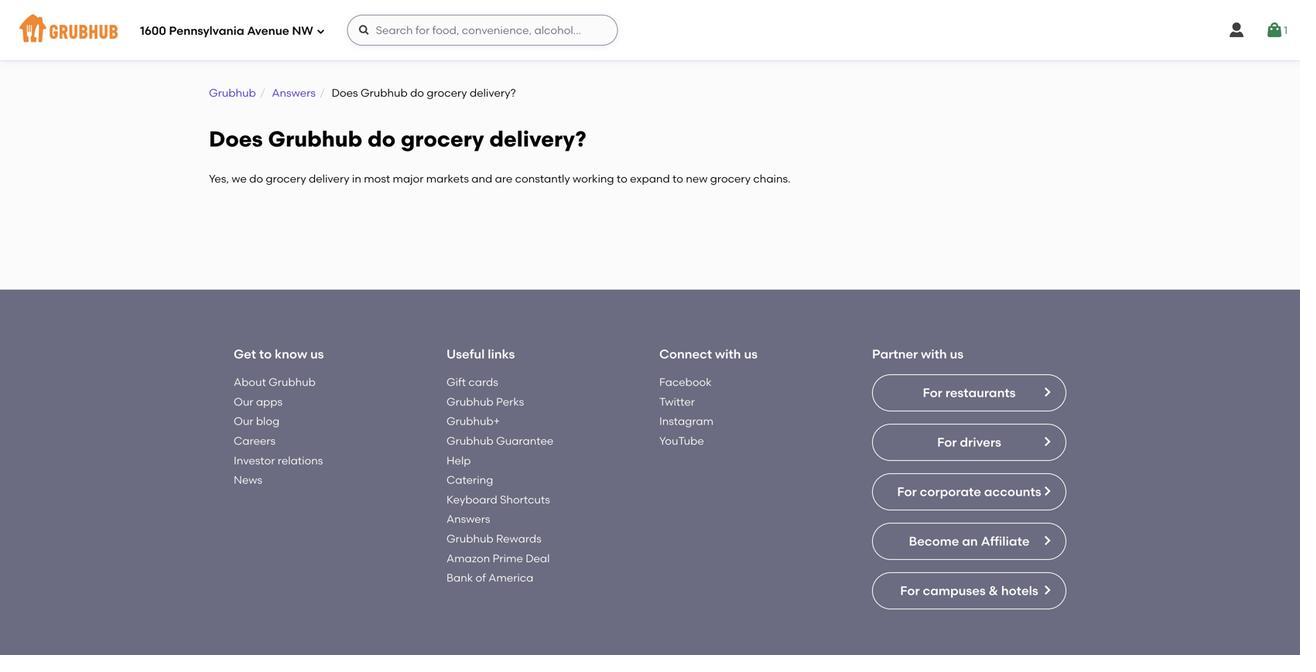 Task type: vqa. For each thing, say whether or not it's contained in the screenshot.
The 'Frozen'
no



Task type: locate. For each thing, give the bounding box(es) containing it.
2 horizontal spatial us
[[951, 347, 964, 362]]

right image inside for drivers link
[[1041, 436, 1054, 448]]

right image right affiliate
[[1041, 535, 1054, 548]]

do
[[410, 86, 424, 100], [368, 126, 396, 152], [249, 172, 263, 185]]

answers link right grubhub link
[[272, 86, 316, 100]]

amazon prime deal link
[[447, 552, 550, 566]]

2 our from the top
[[234, 415, 254, 428]]

of
[[476, 572, 486, 585]]

does grubhub do grocery delivery?
[[332, 86, 516, 100], [209, 126, 587, 152]]

for
[[923, 386, 943, 401], [938, 435, 957, 450], [898, 485, 917, 500], [901, 584, 920, 599]]

grubhub
[[209, 86, 256, 100], [361, 86, 408, 100], [268, 126, 363, 152], [269, 376, 316, 389], [447, 396, 494, 409], [447, 435, 494, 448], [447, 533, 494, 546]]

shortcuts
[[500, 494, 550, 507]]

for for for campuses & hotels
[[901, 584, 920, 599]]

0 vertical spatial right image
[[1041, 486, 1054, 498]]

answers
[[272, 86, 316, 100], [447, 513, 491, 526]]

expand
[[630, 172, 670, 185]]

news
[[234, 474, 263, 487]]

answers link down keyboard
[[447, 513, 491, 526]]

0 horizontal spatial svg image
[[1228, 21, 1247, 39]]

1 vertical spatial answers link
[[447, 513, 491, 526]]

1 vertical spatial delivery?
[[490, 126, 587, 152]]

svg image
[[358, 24, 371, 36], [316, 27, 326, 36]]

2 vertical spatial right image
[[1041, 535, 1054, 548]]

0 vertical spatial do
[[410, 86, 424, 100]]

grubhub inside about grubhub our apps our blog careers investor relations news
[[269, 376, 316, 389]]

1 us from the left
[[310, 347, 324, 362]]

yes,
[[209, 172, 229, 185]]

our
[[234, 396, 254, 409], [234, 415, 254, 428]]

1 horizontal spatial with
[[922, 347, 948, 362]]

0 horizontal spatial with
[[715, 347, 741, 362]]

for corporate accounts link
[[873, 474, 1067, 511]]

grocery left delivery
[[266, 172, 306, 185]]

become
[[909, 534, 960, 549]]

answers down keyboard
[[447, 513, 491, 526]]

know
[[275, 347, 307, 362]]

catering
[[447, 474, 493, 487]]

useful links
[[447, 347, 515, 362]]

right image
[[1041, 486, 1054, 498], [1041, 585, 1054, 597]]

delivery?
[[470, 86, 516, 100], [490, 126, 587, 152]]

delivery? up constantly
[[490, 126, 587, 152]]

1 vertical spatial our
[[234, 415, 254, 428]]

1 vertical spatial right image
[[1041, 585, 1054, 597]]

to left "new"
[[673, 172, 684, 185]]

useful
[[447, 347, 485, 362]]

for left corporate
[[898, 485, 917, 500]]

bank of america link
[[447, 572, 534, 585]]

0 vertical spatial right image
[[1041, 387, 1054, 399]]

us
[[310, 347, 324, 362], [744, 347, 758, 362], [951, 347, 964, 362]]

1 our from the top
[[234, 396, 254, 409]]

svg image inside 1 button
[[1266, 21, 1285, 39]]

0 horizontal spatial does
[[209, 126, 263, 152]]

1 horizontal spatial does
[[332, 86, 358, 100]]

right image inside for restaurants link
[[1041, 387, 1054, 399]]

rewards
[[496, 533, 542, 546]]

0 vertical spatial does
[[332, 86, 358, 100]]

prime
[[493, 552, 523, 566]]

1 svg image from the left
[[1228, 21, 1247, 39]]

right image inside for corporate accounts link
[[1041, 486, 1054, 498]]

perks
[[496, 396, 524, 409]]

1 vertical spatial right image
[[1041, 436, 1054, 448]]

are
[[495, 172, 513, 185]]

to right get
[[259, 347, 272, 362]]

2 right image from the top
[[1041, 585, 1054, 597]]

right image inside become an affiliate link
[[1041, 535, 1054, 548]]

corporate
[[920, 485, 982, 500]]

facebook
[[660, 376, 712, 389]]

1 horizontal spatial to
[[617, 172, 628, 185]]

cards
[[469, 376, 499, 389]]

right image inside for campuses & hotels link
[[1041, 585, 1054, 597]]

grocery up markets
[[401, 126, 484, 152]]

2 right image from the top
[[1041, 436, 1054, 448]]

our down about on the bottom left
[[234, 396, 254, 409]]

for down partner with us
[[923, 386, 943, 401]]

grubhub guarantee link
[[447, 435, 554, 448]]

0 horizontal spatial do
[[249, 172, 263, 185]]

campuses
[[923, 584, 986, 599]]

1 vertical spatial answers
[[447, 513, 491, 526]]

investor
[[234, 454, 275, 468]]

us right know
[[310, 347, 324, 362]]

to left expand
[[617, 172, 628, 185]]

2 horizontal spatial do
[[410, 86, 424, 100]]

right image for for restaurants
[[1041, 387, 1054, 399]]

become an affiliate
[[909, 534, 1030, 549]]

our up careers
[[234, 415, 254, 428]]

us for connect with us
[[744, 347, 758, 362]]

3 us from the left
[[951, 347, 964, 362]]

grubhub+
[[447, 415, 500, 428]]

apps
[[256, 396, 283, 409]]

2 us from the left
[[744, 347, 758, 362]]

keyboard shortcuts link
[[447, 494, 550, 507]]

for campuses & hotels
[[901, 584, 1039, 599]]

svg image
[[1228, 21, 1247, 39], [1266, 21, 1285, 39]]

grocery
[[427, 86, 467, 100], [401, 126, 484, 152], [266, 172, 306, 185], [711, 172, 751, 185]]

1
[[1285, 24, 1289, 37]]

answers right grubhub link
[[272, 86, 316, 100]]

careers
[[234, 435, 276, 448]]

0 horizontal spatial us
[[310, 347, 324, 362]]

0 horizontal spatial to
[[259, 347, 272, 362]]

2 svg image from the left
[[1266, 21, 1285, 39]]

for for for corporate accounts
[[898, 485, 917, 500]]

partner with us
[[873, 347, 964, 362]]

facebook twitter instagram youtube
[[660, 376, 714, 448]]

right image up accounts
[[1041, 436, 1054, 448]]

grubhub rewards link
[[447, 533, 542, 546]]

hotels
[[1002, 584, 1039, 599]]

1 vertical spatial does
[[209, 126, 263, 152]]

1 horizontal spatial answers link
[[447, 513, 491, 526]]

and
[[472, 172, 493, 185]]

1 right image from the top
[[1041, 387, 1054, 399]]

1 with from the left
[[715, 347, 741, 362]]

1 vertical spatial do
[[368, 126, 396, 152]]

right image right restaurants
[[1041, 387, 1054, 399]]

does
[[332, 86, 358, 100], [209, 126, 263, 152]]

1 right image from the top
[[1041, 486, 1054, 498]]

0 horizontal spatial svg image
[[316, 27, 326, 36]]

in
[[352, 172, 362, 185]]

with for connect
[[715, 347, 741, 362]]

for left drivers
[[938, 435, 957, 450]]

nw
[[292, 24, 313, 38]]

careers link
[[234, 435, 276, 448]]

about grubhub our apps our blog careers investor relations news
[[234, 376, 323, 487]]

0 vertical spatial answers link
[[272, 86, 316, 100]]

right image
[[1041, 387, 1054, 399], [1041, 436, 1054, 448], [1041, 535, 1054, 548]]

with right partner
[[922, 347, 948, 362]]

us up for restaurants
[[951, 347, 964, 362]]

2 with from the left
[[922, 347, 948, 362]]

gift cards grubhub perks grubhub+ grubhub guarantee help catering keyboard shortcuts answers grubhub rewards amazon prime deal bank of america
[[447, 376, 554, 585]]

1 horizontal spatial svg image
[[1266, 21, 1285, 39]]

avenue
[[247, 24, 289, 38]]

1 vertical spatial does grubhub do grocery delivery?
[[209, 126, 587, 152]]

1 horizontal spatial us
[[744, 347, 758, 362]]

news link
[[234, 474, 263, 487]]

us right connect
[[744, 347, 758, 362]]

delivery
[[309, 172, 350, 185]]

accounts
[[985, 485, 1042, 500]]

facebook link
[[660, 376, 712, 389]]

3 right image from the top
[[1041, 535, 1054, 548]]

1 horizontal spatial answers
[[447, 513, 491, 526]]

0 vertical spatial answers
[[272, 86, 316, 100]]

our apps link
[[234, 396, 283, 409]]

0 vertical spatial our
[[234, 396, 254, 409]]

with right connect
[[715, 347, 741, 362]]

for left campuses
[[901, 584, 920, 599]]

our blog link
[[234, 415, 280, 428]]

right image for become an affiliate
[[1041, 535, 1054, 548]]

yes, we do grocery delivery in most major markets and are constantly working to expand to new grocery chains.
[[209, 172, 791, 185]]

connect
[[660, 347, 713, 362]]

youtube link
[[660, 435, 704, 448]]

delivery? down search for food, convenience, alcohol... search field
[[470, 86, 516, 100]]

main navigation navigation
[[0, 0, 1301, 60]]



Task type: describe. For each thing, give the bounding box(es) containing it.
gift cards link
[[447, 376, 499, 389]]

help
[[447, 454, 471, 468]]

become an affiliate link
[[873, 524, 1067, 561]]

guarantee
[[496, 435, 554, 448]]

gift
[[447, 376, 466, 389]]

2 horizontal spatial to
[[673, 172, 684, 185]]

answers inside gift cards grubhub perks grubhub+ grubhub guarantee help catering keyboard shortcuts answers grubhub rewards amazon prime deal bank of america
[[447, 513, 491, 526]]

0 vertical spatial delivery?
[[470, 86, 516, 100]]

for for for restaurants
[[923, 386, 943, 401]]

major
[[393, 172, 424, 185]]

instagram link
[[660, 415, 714, 428]]

most
[[364, 172, 390, 185]]

instagram
[[660, 415, 714, 428]]

with for partner
[[922, 347, 948, 362]]

about grubhub link
[[234, 376, 316, 389]]

0 vertical spatial does grubhub do grocery delivery?
[[332, 86, 516, 100]]

get to know us
[[234, 347, 324, 362]]

1600 pennsylvania avenue nw
[[140, 24, 313, 38]]

grocery right "new"
[[711, 172, 751, 185]]

get
[[234, 347, 256, 362]]

for restaurants
[[923, 386, 1016, 401]]

for restaurants link
[[873, 375, 1067, 412]]

grubhub perks link
[[447, 396, 524, 409]]

right image for for drivers
[[1041, 436, 1054, 448]]

grocery down search for food, convenience, alcohol... search field
[[427, 86, 467, 100]]

twitter
[[660, 396, 695, 409]]

grubhub+ link
[[447, 415, 500, 428]]

chains.
[[754, 172, 791, 185]]

about
[[234, 376, 266, 389]]

Search for food, convenience, alcohol... search field
[[347, 15, 618, 46]]

connect with us
[[660, 347, 758, 362]]

drivers
[[960, 435, 1002, 450]]

pennsylvania
[[169, 24, 244, 38]]

right image for for corporate accounts
[[1041, 486, 1054, 498]]

amazon
[[447, 552, 490, 566]]

for campuses & hotels link
[[873, 573, 1067, 610]]

an
[[963, 534, 979, 549]]

partner
[[873, 347, 919, 362]]

we
[[232, 172, 247, 185]]

links
[[488, 347, 515, 362]]

working
[[573, 172, 614, 185]]

affiliate
[[982, 534, 1030, 549]]

blog
[[256, 415, 280, 428]]

1 horizontal spatial svg image
[[358, 24, 371, 36]]

markets
[[426, 172, 469, 185]]

relations
[[278, 454, 323, 468]]

2 vertical spatial do
[[249, 172, 263, 185]]

twitter link
[[660, 396, 695, 409]]

deal
[[526, 552, 550, 566]]

for corporate accounts
[[898, 485, 1042, 500]]

us for partner with us
[[951, 347, 964, 362]]

for for for drivers
[[938, 435, 957, 450]]

1600
[[140, 24, 166, 38]]

constantly
[[515, 172, 570, 185]]

1 button
[[1266, 16, 1289, 44]]

for drivers
[[938, 435, 1002, 450]]

grubhub link
[[209, 86, 256, 100]]

new
[[686, 172, 708, 185]]

0 horizontal spatial answers link
[[272, 86, 316, 100]]

0 horizontal spatial answers
[[272, 86, 316, 100]]

america
[[489, 572, 534, 585]]

bank
[[447, 572, 473, 585]]

catering link
[[447, 474, 493, 487]]

help link
[[447, 454, 471, 468]]

restaurants
[[946, 386, 1016, 401]]

right image for for campuses & hotels
[[1041, 585, 1054, 597]]

&
[[989, 584, 999, 599]]

for drivers link
[[873, 424, 1067, 462]]

keyboard
[[447, 494, 498, 507]]

1 horizontal spatial do
[[368, 126, 396, 152]]

youtube
[[660, 435, 704, 448]]

investor relations link
[[234, 454, 323, 468]]



